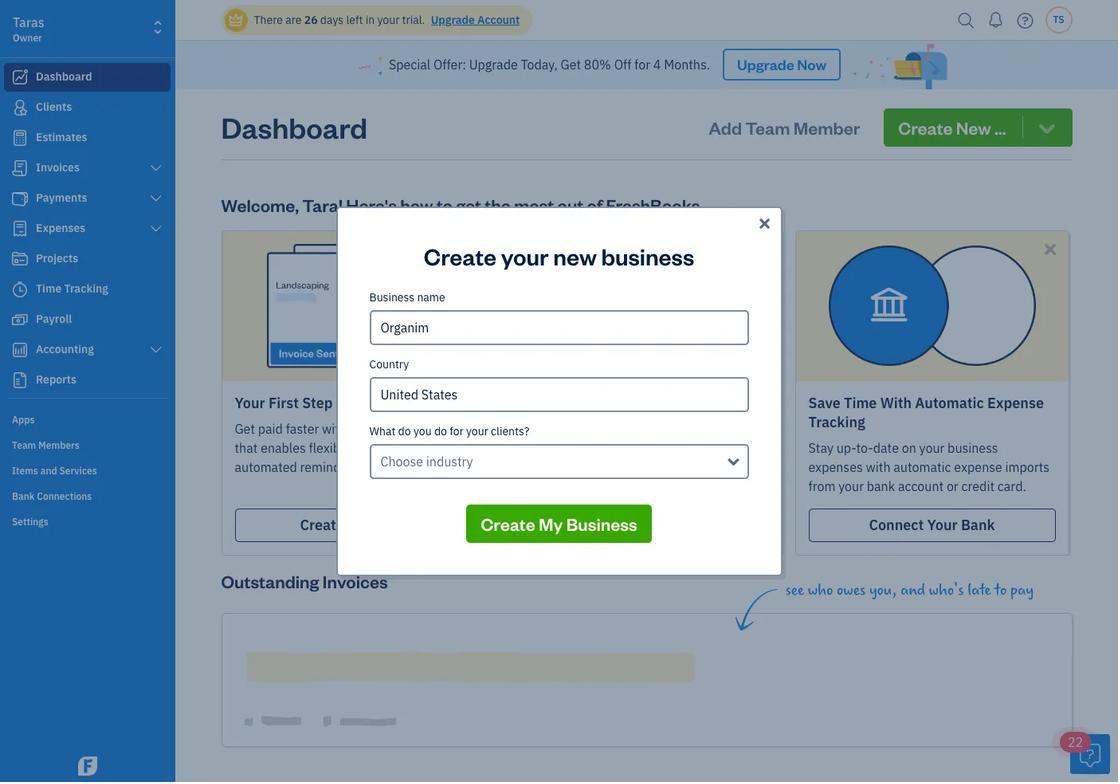 Task type: describe. For each thing, give the bounding box(es) containing it.
up-
[[837, 440, 857, 456]]

4
[[654, 57, 661, 73]]

chevron large down image for chart icon
[[149, 344, 163, 356]]

member
[[794, 116, 860, 138]]

apps image
[[12, 413, 171, 426]]

payment image
[[10, 191, 29, 206]]

team
[[746, 116, 790, 138]]

easily
[[705, 459, 739, 475]]

who's
[[929, 581, 964, 599]]

client image
[[10, 100, 29, 116]]

0 horizontal spatial business
[[370, 290, 415, 304]]

flexible
[[309, 440, 351, 456]]

bank
[[867, 478, 895, 494]]

business inside dialog
[[602, 240, 694, 271]]

project image
[[10, 251, 29, 267]]

what
[[370, 424, 396, 438]]

in
[[366, 13, 375, 27]]

add team member
[[709, 116, 860, 138]]

your up automatic
[[920, 440, 945, 456]]

new
[[554, 240, 597, 271]]

add for add an expense
[[592, 516, 619, 534]]

great.
[[427, 459, 460, 475]]

create an invoice link
[[235, 508, 482, 542]]

80%
[[584, 57, 611, 73]]

client
[[595, 478, 627, 494]]

paid
[[441, 394, 471, 412]]

card.
[[998, 478, 1027, 494]]

your inside 'upload a receipt for fast tracking, then tag a category to be tax-time ready. easily bill back to your client to stay organized.'
[[567, 478, 592, 494]]

toward
[[336, 394, 385, 412]]

chevron large down image for payment icon
[[149, 192, 163, 205]]

tracking,
[[662, 440, 712, 456]]

create an invoice
[[300, 516, 417, 534]]

step
[[302, 394, 333, 412]]

what do you do for your clients?
[[370, 424, 530, 438]]

2 horizontal spatial for
[[635, 57, 651, 73]]

there are 26 days left in your trial. upgrade account
[[254, 13, 520, 27]]

track
[[522, 394, 558, 412]]

Choose industry field
[[370, 444, 749, 479]]

months.
[[664, 57, 710, 73]]

create your new business
[[424, 240, 694, 271]]

welcome,
[[221, 193, 299, 216]]

settings image
[[12, 515, 171, 528]]

receipt
[[575, 440, 615, 456]]

26
[[304, 13, 318, 27]]

search image
[[954, 8, 979, 32]]

create my business
[[481, 512, 637, 535]]

and inside get paid faster with an invoice template that enables flexible payment options and automated reminders—and looks great.
[[453, 440, 475, 456]]

special
[[389, 57, 431, 73]]

or
[[947, 478, 959, 494]]

expense image
[[10, 221, 29, 237]]

close image
[[757, 214, 773, 233]]

0 horizontal spatial expense
[[642, 516, 699, 534]]

dismiss image
[[468, 240, 486, 258]]

left
[[346, 13, 363, 27]]

to left be
[[584, 459, 596, 475]]

main element
[[0, 0, 215, 782]]

getting
[[389, 394, 438, 412]]

stay
[[809, 440, 834, 456]]

get paid faster with an invoice template that enables flexible payment options and automated reminders—and looks great.
[[235, 421, 475, 475]]

with inside stay up-to-date on your business expenses with automatic expense imports from your bank account or credit card.
[[866, 459, 891, 475]]

chart image
[[10, 342, 29, 358]]

upload a receipt for fast tracking, then tag a category to be tax-time ready. easily bill back to your client to stay organized.
[[522, 440, 762, 494]]

0 vertical spatial a
[[566, 440, 572, 456]]

stay up-to-date on your business expenses with automatic expense imports from your bank account or credit card.
[[809, 440, 1050, 494]]

your inside track all your expenses, from anywhere
[[583, 394, 614, 412]]

expense inside save time with automatic expense tracking
[[988, 394, 1044, 412]]

invoice
[[367, 421, 407, 437]]

invoice
[[367, 516, 417, 534]]

dashboard image
[[10, 69, 29, 85]]

with
[[881, 394, 912, 412]]

an inside get paid faster with an invoice template that enables flexible payment options and automated reminders—and looks great.
[[350, 421, 364, 437]]

you,
[[870, 581, 897, 599]]

invoice image
[[10, 160, 29, 176]]

dashboard
[[221, 108, 367, 146]]

taras
[[13, 14, 44, 30]]

you
[[414, 424, 432, 438]]

business inside button
[[567, 512, 637, 535]]

get
[[456, 193, 481, 216]]

see who owes you, and who's late to pay
[[786, 581, 1034, 599]]

estimate image
[[10, 130, 29, 146]]

chevron large down image for invoice icon
[[149, 162, 163, 175]]

items and services image
[[12, 464, 171, 477]]

create my business button
[[467, 504, 652, 542]]

automatic
[[894, 459, 952, 475]]

add an expense link
[[522, 508, 769, 542]]

to-
[[857, 440, 874, 456]]

stay
[[644, 478, 668, 494]]

to left get
[[437, 193, 453, 216]]

today,
[[521, 57, 558, 73]]

tracking
[[809, 413, 866, 431]]

here's
[[346, 193, 397, 216]]

your left the clients?
[[466, 424, 489, 438]]

outstanding invoices
[[221, 570, 388, 592]]

credit
[[962, 478, 995, 494]]

fast
[[637, 440, 659, 456]]



Task type: vqa. For each thing, say whether or not it's contained in the screenshot.
period
no



Task type: locate. For each thing, give the bounding box(es) containing it.
chevron large down image for expense icon
[[149, 222, 163, 235]]

1 horizontal spatial get
[[561, 57, 581, 73]]

1 horizontal spatial your
[[583, 394, 614, 412]]

template
[[410, 421, 462, 437]]

account
[[898, 478, 944, 494]]

and down what do you do for your clients?
[[453, 440, 475, 456]]

Country text field
[[371, 378, 747, 410]]

go to help image
[[1013, 8, 1038, 32]]

a up back at bottom
[[522, 459, 529, 475]]

add down client
[[592, 516, 619, 534]]

payment
[[354, 440, 404, 456]]

1 vertical spatial business
[[948, 440, 999, 456]]

2 chevron large down image from the top
[[149, 344, 163, 356]]

freshbooks.
[[606, 193, 704, 216]]

organized.
[[671, 478, 730, 494]]

faster
[[286, 421, 319, 437]]

timer image
[[10, 281, 29, 297]]

ready.
[[667, 459, 702, 475]]

0 vertical spatial for
[[635, 57, 651, 73]]

0 horizontal spatial with
[[322, 421, 347, 437]]

chevron large down image
[[149, 162, 163, 175], [149, 192, 163, 205]]

0 horizontal spatial add
[[592, 516, 619, 534]]

options
[[407, 440, 450, 456]]

upload
[[522, 440, 563, 456]]

do
[[398, 424, 411, 438], [434, 424, 447, 438]]

first
[[269, 394, 299, 412]]

are
[[286, 13, 302, 27]]

add for add team member
[[709, 116, 742, 138]]

create your new business dialog
[[0, 187, 1118, 595]]

create up the outstanding invoices
[[300, 516, 344, 534]]

with up bank
[[866, 459, 891, 475]]

crown image
[[228, 12, 244, 28]]

choose
[[381, 453, 423, 469]]

team members image
[[12, 438, 171, 451]]

0 vertical spatial business
[[602, 240, 694, 271]]

business
[[370, 290, 415, 304], [567, 512, 637, 535]]

get up "that"
[[235, 421, 255, 437]]

your down expenses
[[839, 478, 864, 494]]

an down client
[[622, 516, 639, 534]]

1 vertical spatial get
[[235, 421, 255, 437]]

time
[[639, 459, 664, 475]]

1 do from the left
[[398, 424, 411, 438]]

0 vertical spatial get
[[561, 57, 581, 73]]

1 horizontal spatial with
[[866, 459, 891, 475]]

1 vertical spatial add
[[592, 516, 619, 534]]

1 vertical spatial and
[[901, 581, 926, 599]]

owes
[[837, 581, 866, 599]]

taras owner
[[13, 14, 44, 44]]

business inside stay up-to-date on your business expenses with automatic expense imports from your bank account or credit card.
[[948, 440, 999, 456]]

create inside button
[[481, 512, 535, 535]]

to left the stay
[[630, 478, 641, 494]]

for inside the create your new business dialog
[[450, 424, 464, 438]]

0 horizontal spatial do
[[398, 424, 411, 438]]

all
[[562, 394, 580, 412]]

upgrade left now at the top right of the page
[[737, 55, 795, 74]]

automated
[[235, 459, 297, 475]]

expenses
[[809, 459, 863, 475]]

business name
[[370, 290, 445, 304]]

1 vertical spatial for
[[450, 424, 464, 438]]

tax-
[[616, 459, 639, 475]]

0 vertical spatial and
[[453, 440, 475, 456]]

1 chevron large down image from the top
[[149, 222, 163, 235]]

1 horizontal spatial a
[[566, 440, 572, 456]]

2 horizontal spatial your
[[928, 516, 958, 534]]

tag
[[744, 440, 762, 456]]

report image
[[10, 372, 29, 388]]

create left my
[[481, 512, 535, 535]]

get
[[561, 57, 581, 73], [235, 421, 255, 437]]

2 vertical spatial for
[[618, 440, 634, 456]]

now
[[797, 55, 827, 74]]

Enter a business name text field
[[370, 310, 749, 345]]

account
[[478, 13, 520, 27]]

bank
[[961, 516, 995, 534]]

for down paid
[[450, 424, 464, 438]]

choose industry
[[381, 453, 473, 469]]

business down freshbooks.
[[602, 240, 694, 271]]

save time with automatic expense tracking
[[809, 394, 1044, 431]]

for left 4
[[635, 57, 651, 73]]

expense
[[955, 459, 1003, 475]]

see
[[786, 581, 805, 599]]

enables
[[261, 440, 306, 456]]

your up paid
[[235, 394, 265, 412]]

from
[[809, 478, 836, 494]]

add inside button
[[709, 116, 742, 138]]

your right all at right
[[583, 394, 614, 412]]

for up tax- at the bottom of page
[[618, 440, 634, 456]]

add left the team
[[709, 116, 742, 138]]

on
[[902, 440, 917, 456]]

connect your bank link
[[809, 508, 1056, 542]]

your right dismiss icon
[[501, 240, 549, 271]]

late
[[968, 581, 991, 599]]

2 do from the left
[[434, 424, 447, 438]]

0 vertical spatial with
[[322, 421, 347, 437]]

with inside get paid faster with an invoice template that enables flexible payment options and automated reminders—and looks great.
[[322, 421, 347, 437]]

save
[[809, 394, 841, 412]]

0 vertical spatial chevron large down image
[[149, 222, 163, 235]]

1 horizontal spatial business
[[948, 440, 999, 456]]

business left the name
[[370, 290, 415, 304]]

special offer: upgrade today, get 80% off for 4 months.
[[389, 57, 710, 73]]

connect your bank
[[869, 516, 995, 534]]

expense up imports
[[988, 394, 1044, 412]]

do right the you
[[434, 424, 447, 438]]

0 horizontal spatial and
[[453, 440, 475, 456]]

expense down the stay
[[642, 516, 699, 534]]

create for create your new business
[[424, 240, 497, 271]]

0 horizontal spatial for
[[450, 424, 464, 438]]

1 vertical spatial business
[[567, 512, 637, 535]]

with
[[322, 421, 347, 437], [866, 459, 891, 475]]

an for anywhere
[[622, 516, 639, 534]]

freshbooks image
[[75, 757, 100, 776]]

get left 80%
[[561, 57, 581, 73]]

anywhere
[[522, 413, 589, 431]]

with up flexible
[[322, 421, 347, 437]]

create for create an invoice
[[300, 516, 344, 534]]

1 vertical spatial expense
[[642, 516, 699, 534]]

dismiss image
[[1042, 240, 1060, 258]]

track all your expenses, from anywhere
[[522, 394, 723, 431]]

create up the name
[[424, 240, 497, 271]]

category
[[532, 459, 581, 475]]

pay
[[1011, 581, 1034, 599]]

bank connections image
[[12, 489, 171, 502]]

a up category
[[566, 440, 572, 456]]

back
[[522, 478, 549, 494]]

1 horizontal spatial business
[[567, 512, 637, 535]]

1 chevron large down image from the top
[[149, 162, 163, 175]]

0 horizontal spatial your
[[235, 394, 265, 412]]

1 horizontal spatial for
[[618, 440, 634, 456]]

0 horizontal spatial get
[[235, 421, 255, 437]]

to down category
[[552, 478, 564, 494]]

an left what
[[350, 421, 364, 437]]

industry
[[426, 453, 473, 469]]

for
[[635, 57, 651, 73], [450, 424, 464, 438], [618, 440, 634, 456]]

your right in
[[377, 13, 400, 27]]

do left the you
[[398, 424, 411, 438]]

and right you,
[[901, 581, 926, 599]]

time
[[844, 394, 877, 412]]

to
[[437, 193, 453, 216], [584, 459, 596, 475], [552, 478, 564, 494], [630, 478, 641, 494], [995, 581, 1007, 599]]

business down client
[[567, 512, 637, 535]]

1 vertical spatial with
[[866, 459, 891, 475]]

an left invoice
[[348, 516, 364, 534]]

off
[[614, 57, 632, 73]]

1 horizontal spatial add
[[709, 116, 742, 138]]

0 horizontal spatial business
[[602, 240, 694, 271]]

0 vertical spatial business
[[370, 290, 415, 304]]

a
[[566, 440, 572, 456], [522, 459, 529, 475]]

looks
[[393, 459, 424, 475]]

imports
[[1006, 459, 1050, 475]]

get inside get paid faster with an invoice template that enables flexible payment options and automated reminders—and looks great.
[[235, 421, 255, 437]]

your down category
[[567, 478, 592, 494]]

owner
[[13, 32, 42, 44]]

1 vertical spatial chevron large down image
[[149, 192, 163, 205]]

connect
[[869, 516, 924, 534]]

2 chevron large down image from the top
[[149, 192, 163, 205]]

name
[[417, 290, 445, 304]]

your left bank
[[928, 516, 958, 534]]

an for paid
[[348, 516, 364, 534]]

invoices
[[323, 570, 388, 592]]

0 horizontal spatial a
[[522, 459, 529, 475]]

the
[[485, 193, 511, 216]]

money image
[[10, 312, 29, 328]]

days
[[320, 13, 344, 27]]

be
[[599, 459, 613, 475]]

clients?
[[491, 424, 530, 438]]

to left pay
[[995, 581, 1007, 599]]

0 vertical spatial add
[[709, 116, 742, 138]]

1 vertical spatial chevron large down image
[[149, 344, 163, 356]]

tara!
[[302, 193, 343, 216]]

upgrade now link
[[723, 49, 841, 81]]

expenses,
[[617, 394, 685, 412]]

create for create my business
[[481, 512, 535, 535]]

upgrade inside upgrade now link
[[737, 55, 795, 74]]

business
[[602, 240, 694, 271], [948, 440, 999, 456]]

add team member button
[[694, 108, 875, 146]]

upgrade right trial.
[[431, 13, 475, 27]]

1 vertical spatial a
[[522, 459, 529, 475]]

from
[[688, 394, 723, 412]]

out
[[558, 193, 584, 216]]

an
[[350, 421, 364, 437], [348, 516, 364, 534], [622, 516, 639, 534]]

1 horizontal spatial expense
[[988, 394, 1044, 412]]

who
[[808, 581, 833, 599]]

1 horizontal spatial do
[[434, 424, 447, 438]]

1 horizontal spatial and
[[901, 581, 926, 599]]

upgrade right offer:
[[469, 57, 518, 73]]

offer:
[[434, 57, 466, 73]]

0 vertical spatial chevron large down image
[[149, 162, 163, 175]]

upgrade now
[[737, 55, 827, 74]]

date
[[874, 440, 899, 456]]

business up expense
[[948, 440, 999, 456]]

for inside 'upload a receipt for fast tracking, then tag a category to be tax-time ready. easily bill back to your client to stay organized.'
[[618, 440, 634, 456]]

upgrade account link
[[428, 13, 520, 27]]

chevron large down image
[[149, 222, 163, 235], [149, 344, 163, 356]]

0 vertical spatial expense
[[988, 394, 1044, 412]]

outstanding
[[221, 570, 319, 592]]



